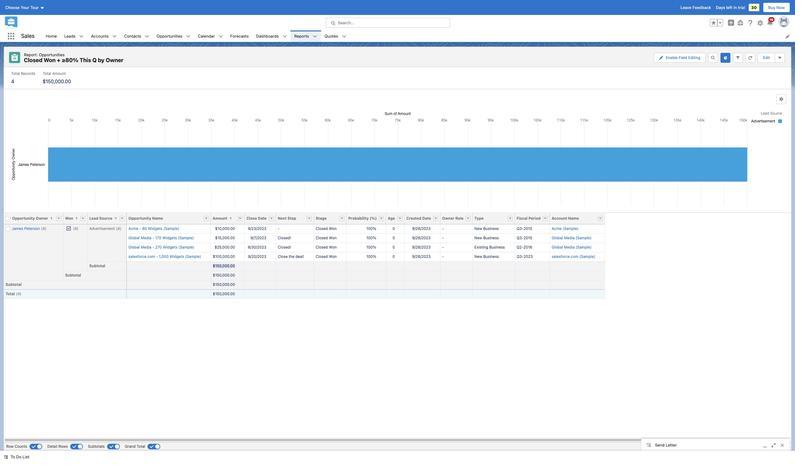Task type: locate. For each thing, give the bounding box(es) containing it.
opportunities link
[[153, 30, 186, 42]]

text default image
[[79, 34, 84, 39], [186, 34, 191, 39], [342, 34, 346, 39]]

text default image right the calendar
[[219, 34, 223, 39]]

calendar
[[198, 33, 215, 38]]

text default image right "leads"
[[79, 34, 84, 39]]

text default image inside 'quotes' list item
[[342, 34, 346, 39]]

leave feedback link
[[681, 5, 712, 10]]

group
[[711, 19, 724, 26]]

list
[[23, 455, 29, 460]]

left
[[727, 5, 733, 10]]

trial
[[739, 5, 746, 10]]

text default image for reports
[[313, 34, 317, 39]]

2 horizontal spatial text default image
[[342, 34, 346, 39]]

text default image left to
[[4, 455, 8, 459]]

text default image for dashboards
[[283, 34, 287, 39]]

leave feedback
[[681, 5, 712, 10]]

2 text default image from the left
[[186, 34, 191, 39]]

text default image right quotes
[[342, 34, 346, 39]]

buy
[[769, 5, 776, 10]]

10
[[770, 18, 774, 21]]

text default image inside dashboards list item
[[283, 34, 287, 39]]

text default image inside reports list item
[[313, 34, 317, 39]]

opportunities
[[157, 33, 183, 38]]

leads list item
[[61, 30, 87, 42]]

text default image left calendar link
[[186, 34, 191, 39]]

text default image inside calendar "list item"
[[219, 34, 223, 39]]

text default image for accounts
[[112, 34, 117, 39]]

text default image inside leads list item
[[79, 34, 84, 39]]

tour
[[30, 5, 39, 10]]

text default image right reports
[[313, 34, 317, 39]]

send letter link
[[642, 439, 791, 452]]

1 horizontal spatial text default image
[[186, 34, 191, 39]]

3 text default image from the left
[[342, 34, 346, 39]]

buy now
[[769, 5, 786, 10]]

text default image for leads
[[79, 34, 84, 39]]

text default image
[[112, 34, 117, 39], [145, 34, 149, 39], [219, 34, 223, 39], [283, 34, 287, 39], [313, 34, 317, 39], [4, 455, 8, 459]]

text default image inside contacts "list item"
[[145, 34, 149, 39]]

contacts list item
[[121, 30, 153, 42]]

text default image inside to do list 'button'
[[4, 455, 8, 459]]

contacts
[[124, 33, 141, 38]]

1 text default image from the left
[[79, 34, 84, 39]]

to do list button
[[0, 451, 33, 463]]

leave
[[681, 5, 692, 10]]

search... button
[[326, 18, 450, 28]]

quotes link
[[321, 30, 342, 42]]

quotes list item
[[321, 30, 350, 42]]

opportunities list item
[[153, 30, 194, 42]]

text default image right contacts
[[145, 34, 149, 39]]

text default image inside the accounts list item
[[112, 34, 117, 39]]

do
[[16, 455, 21, 460]]

dashboards link
[[253, 30, 283, 42]]

send
[[656, 443, 665, 448]]

30
[[752, 5, 758, 10]]

quotes
[[325, 33, 338, 38]]

0 horizontal spatial text default image
[[79, 34, 84, 39]]

now
[[777, 5, 786, 10]]

forecasts
[[231, 33, 249, 38]]

accounts link
[[87, 30, 112, 42]]

text default image for opportunities
[[186, 34, 191, 39]]

dashboards
[[256, 33, 279, 38]]

reports link
[[291, 30, 313, 42]]

text default image right accounts
[[112, 34, 117, 39]]

text default image inside the opportunities list item
[[186, 34, 191, 39]]

text default image left the reports link
[[283, 34, 287, 39]]

to do list
[[11, 455, 29, 460]]

list
[[42, 30, 796, 42]]



Task type: vqa. For each thing, say whether or not it's contained in the screenshot.
Chatter "Link"
no



Task type: describe. For each thing, give the bounding box(es) containing it.
days left in trial
[[717, 5, 746, 10]]

dashboards list item
[[253, 30, 291, 42]]

leads link
[[61, 30, 79, 42]]

leads
[[64, 33, 76, 38]]

accounts
[[91, 33, 109, 38]]

to
[[11, 455, 15, 460]]

days
[[717, 5, 726, 10]]

calendar list item
[[194, 30, 227, 42]]

text default image for calendar
[[219, 34, 223, 39]]

forecasts link
[[227, 30, 253, 42]]

contacts link
[[121, 30, 145, 42]]

reports
[[295, 33, 309, 38]]

search...
[[338, 20, 355, 25]]

accounts list item
[[87, 30, 121, 42]]

choose your tour
[[5, 5, 39, 10]]

feedback
[[693, 5, 712, 10]]

text default image for contacts
[[145, 34, 149, 39]]

in
[[734, 5, 738, 10]]

text default image for quotes
[[342, 34, 346, 39]]

buy now button
[[764, 2, 791, 12]]

calendar link
[[194, 30, 219, 42]]

sales
[[21, 33, 35, 39]]

home link
[[42, 30, 61, 42]]

your
[[21, 5, 29, 10]]

home
[[46, 33, 57, 38]]

send letter
[[656, 443, 678, 448]]

10 button
[[767, 17, 775, 26]]

reports list item
[[291, 30, 321, 42]]

choose your tour button
[[5, 2, 45, 12]]

choose
[[5, 5, 20, 10]]

letter
[[666, 443, 678, 448]]

list containing home
[[42, 30, 796, 42]]



